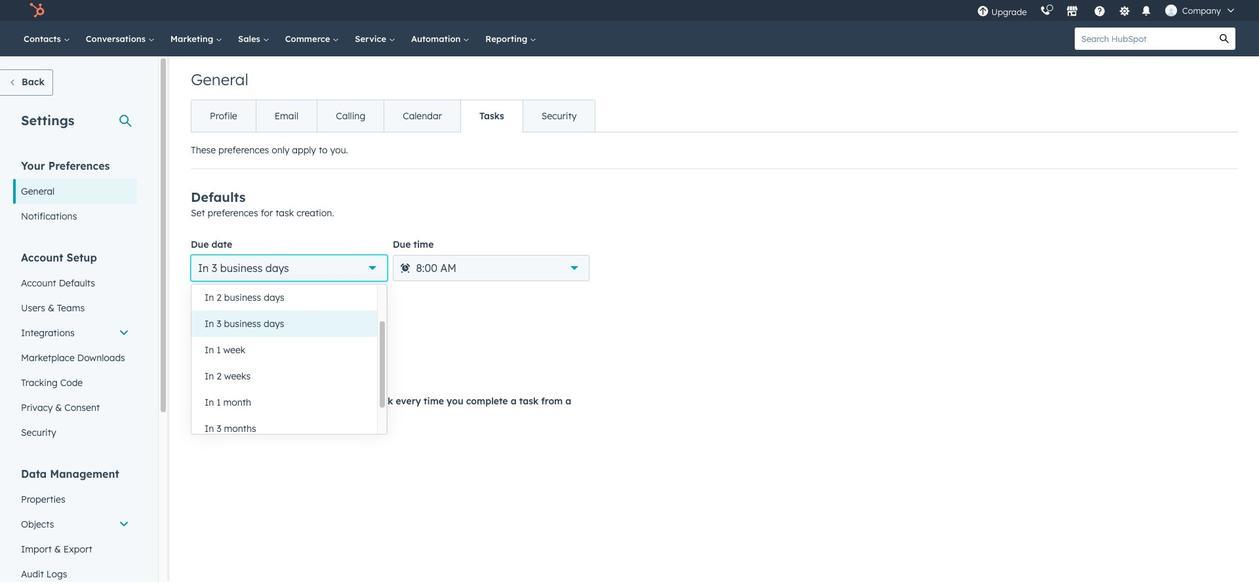 Task type: describe. For each thing, give the bounding box(es) containing it.
your preferences element
[[13, 159, 137, 229]]

jacob simon image
[[1165, 5, 1177, 16]]

marketplaces image
[[1066, 6, 1078, 18]]

data management element
[[13, 467, 137, 582]]



Task type: locate. For each thing, give the bounding box(es) containing it.
list box
[[191, 285, 387, 442]]

account setup element
[[13, 251, 137, 445]]

menu
[[970, 0, 1243, 21]]

Search HubSpot search field
[[1075, 28, 1213, 50]]

navigation
[[191, 100, 596, 132]]



Task type: vqa. For each thing, say whether or not it's contained in the screenshot.
Your Preferences Element
yes



